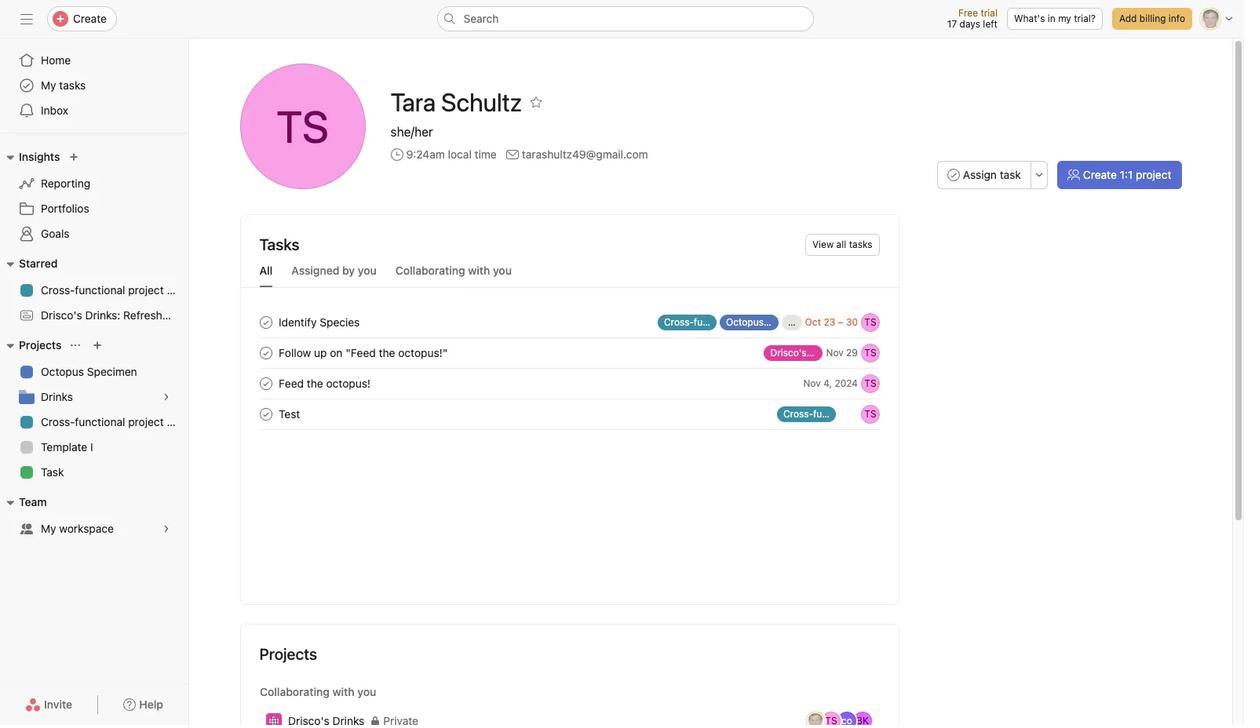 Task type: vqa. For each thing, say whether or not it's contained in the screenshot.
goal related to Add goal
no



Task type: locate. For each thing, give the bounding box(es) containing it.
nov left 29
[[826, 347, 844, 359]]

0 horizontal spatial drinks
[[41, 390, 73, 404]]

my inside 'link'
[[41, 522, 56, 536]]

cross-
[[41, 283, 75, 297], [41, 415, 75, 429]]

1 horizontal spatial projects
[[260, 645, 317, 664]]

the right feed
[[306, 377, 323, 390]]

completed image left "test"
[[256, 405, 275, 424]]

task link
[[9, 460, 179, 485]]

what's in my trial?
[[1014, 13, 1096, 24]]

project down see details, drinks icon
[[128, 415, 164, 429]]

my inside "global" element
[[41, 79, 56, 92]]

0 vertical spatial specimen
[[766, 316, 810, 328]]

specimen
[[766, 316, 810, 328], [87, 365, 137, 378]]

octopus specimen link up drisco's drinks link
[[720, 314, 810, 330]]

2 cross- from the top
[[41, 415, 75, 429]]

0 vertical spatial my
[[41, 79, 56, 92]]

nov 4, 2024 button
[[803, 378, 858, 389]]

…
[[788, 316, 795, 328]]

identify species
[[278, 316, 360, 329]]

plan inside starred element
[[167, 283, 188, 297]]

project
[[1136, 168, 1172, 181], [128, 283, 164, 297], [128, 415, 164, 429]]

0 vertical spatial projects
[[19, 338, 62, 352]]

completed checkbox up completed image
[[256, 313, 275, 332]]

collaborating up globe icon
[[260, 685, 329, 699]]

1 horizontal spatial you
[[493, 264, 512, 277]]

1 horizontal spatial drisco's
[[770, 347, 807, 358]]

0 horizontal spatial you
[[358, 264, 377, 277]]

0 horizontal spatial nov
[[803, 378, 821, 389]]

0 horizontal spatial create
[[73, 12, 107, 25]]

0 vertical spatial the
[[379, 346, 395, 360]]

1 vertical spatial octopus
[[41, 365, 84, 378]]

goals link
[[9, 221, 179, 247]]

1 horizontal spatial octopus specimen link
[[720, 314, 810, 330]]

1 vertical spatial octopus specimen link
[[9, 360, 179, 385]]

9:24am
[[406, 148, 445, 161]]

starred element
[[0, 250, 280, 331]]

completed image for feed
[[256, 374, 275, 393]]

nov 4, 2024
[[803, 378, 858, 389]]

cross-functional project plan for cross-functional project plan link within the starred element
[[41, 283, 188, 297]]

portfolios link
[[9, 196, 179, 221]]

29
[[846, 347, 858, 359]]

2 functional from the top
[[75, 415, 125, 429]]

3 completed image from the top
[[256, 405, 275, 424]]

plan up drisco's drinks: refreshment recommendation
[[167, 283, 188, 297]]

specimen down the new project or portfolio image
[[87, 365, 137, 378]]

tara schultz
[[391, 87, 522, 117]]

functional inside projects element
[[75, 415, 125, 429]]

collaborating for collaborating with you
[[396, 264, 465, 277]]

drisco's down …
[[770, 347, 807, 358]]

plan
[[167, 283, 188, 297], [167, 415, 188, 429]]

0 vertical spatial nov
[[826, 347, 844, 359]]

tasks tabs tab list
[[241, 262, 899, 288]]

drinks
[[809, 347, 837, 358], [41, 390, 73, 404]]

cross-functional project plan up drinks:
[[41, 283, 188, 297]]

0 horizontal spatial tasks
[[59, 79, 86, 92]]

insights element
[[0, 143, 188, 250]]

functional down the drinks link
[[75, 415, 125, 429]]

plan inside projects element
[[167, 415, 188, 429]]

drisco's inside drisco's drinks: refreshment recommendation link
[[41, 309, 82, 322]]

projects left show options, current sort, top 'image'
[[19, 338, 62, 352]]

2 plan from the top
[[167, 415, 188, 429]]

nov
[[826, 347, 844, 359], [803, 378, 821, 389]]

projects up collaborating with you
[[260, 645, 317, 664]]

cross-functional project plan link up drinks:
[[9, 278, 188, 303]]

add
[[1120, 13, 1137, 24]]

drisco's for drisco's drinks: refreshment recommendation
[[41, 309, 82, 322]]

project right 1:1
[[1136, 168, 1172, 181]]

create for create
[[73, 12, 107, 25]]

by
[[342, 264, 355, 277]]

1 vertical spatial cross-functional project plan
[[41, 415, 188, 429]]

create inside "button"
[[1084, 168, 1117, 181]]

1 horizontal spatial nov
[[826, 347, 844, 359]]

goals
[[41, 227, 70, 240]]

0 horizontal spatial the
[[306, 377, 323, 390]]

completed checkbox for follow
[[256, 344, 275, 362]]

1 vertical spatial octopus specimen
[[41, 365, 137, 378]]

0 vertical spatial plan
[[167, 283, 188, 297]]

collaborating inside tasks tabs tab list
[[396, 264, 465, 277]]

inbox link
[[9, 98, 179, 123]]

30
[[846, 316, 858, 328]]

0 vertical spatial functional
[[75, 283, 125, 297]]

1 vertical spatial my
[[41, 522, 56, 536]]

3 completed checkbox from the top
[[256, 374, 275, 393]]

drisco's drinks: refreshment recommendation
[[41, 309, 280, 322]]

1 vertical spatial cross-
[[41, 415, 75, 429]]

with you
[[332, 685, 376, 699]]

0 vertical spatial cross-functional project plan
[[41, 283, 188, 297]]

completed image
[[256, 313, 275, 332], [256, 374, 275, 393], [256, 405, 275, 424]]

invite button
[[15, 691, 83, 719]]

cross-functional project plan
[[41, 283, 188, 297], [41, 415, 188, 429]]

1 vertical spatial drisco's
[[770, 347, 807, 358]]

globe image
[[269, 717, 278, 726]]

0 vertical spatial cross-
[[41, 283, 75, 297]]

project inside starred element
[[128, 283, 164, 297]]

follow up on "feed the octopus!"
[[278, 346, 448, 360]]

functional inside starred element
[[75, 283, 125, 297]]

2 my from the top
[[41, 522, 56, 536]]

drinks up template
[[41, 390, 73, 404]]

create for create 1:1 project
[[1084, 168, 1117, 181]]

all
[[260, 264, 273, 277]]

completed image for identify
[[256, 313, 275, 332]]

time
[[475, 148, 497, 161]]

cross-functional project plan down the drinks link
[[41, 415, 188, 429]]

view
[[813, 239, 834, 250]]

team
[[19, 495, 47, 509]]

1 functional from the top
[[75, 283, 125, 297]]

cross- down starred at the left top of page
[[41, 283, 75, 297]]

0 horizontal spatial drisco's
[[41, 309, 82, 322]]

completed image left feed
[[256, 374, 275, 393]]

1 my from the top
[[41, 79, 56, 92]]

1 vertical spatial completed image
[[256, 374, 275, 393]]

tarashultz49@gmail.com link
[[522, 146, 648, 163]]

my tasks
[[41, 79, 86, 92]]

my workspace link
[[9, 517, 179, 542]]

0 horizontal spatial octopus
[[41, 365, 84, 378]]

octopus specimen link
[[720, 314, 810, 330], [9, 360, 179, 385]]

assign
[[963, 168, 997, 181]]

1 plan from the top
[[167, 283, 188, 297]]

0 vertical spatial collaborating
[[396, 264, 465, 277]]

search
[[464, 12, 499, 25]]

you
[[358, 264, 377, 277], [493, 264, 512, 277]]

my up 'inbox'
[[41, 79, 56, 92]]

cross-functional project plan for first cross-functional project plan link from the bottom of the page
[[41, 415, 188, 429]]

2 cross-functional project plan from the top
[[41, 415, 188, 429]]

1 completed image from the top
[[256, 313, 275, 332]]

feed
[[278, 377, 303, 390]]

1 completed checkbox from the top
[[256, 313, 275, 332]]

add billing info button
[[1113, 8, 1193, 30]]

1 vertical spatial cross-functional project plan link
[[9, 410, 188, 435]]

drisco's inside drisco's drinks link
[[770, 347, 807, 358]]

0 horizontal spatial octopus specimen link
[[9, 360, 179, 385]]

collaborating for collaborating with you
[[260, 685, 329, 699]]

tasks inside view all tasks button
[[849, 239, 873, 250]]

0 vertical spatial project
[[1136, 168, 1172, 181]]

1 you from the left
[[358, 264, 377, 277]]

help
[[139, 698, 163, 711]]

cross- inside projects element
[[41, 415, 75, 429]]

0 horizontal spatial projects
[[19, 338, 62, 352]]

1 horizontal spatial specimen
[[766, 316, 810, 328]]

4 ts button from the top
[[861, 405, 880, 424]]

create 1:1 project button
[[1058, 161, 1182, 189]]

0 horizontal spatial collaborating
[[260, 685, 329, 699]]

2 vertical spatial completed image
[[256, 405, 275, 424]]

see details, my workspace image
[[162, 525, 171, 534]]

1 horizontal spatial octopus specimen
[[726, 316, 810, 328]]

drisco's up show options, current sort, top 'image'
[[41, 309, 82, 322]]

0 horizontal spatial octopus specimen
[[41, 365, 137, 378]]

assigned
[[292, 264, 339, 277]]

0 vertical spatial completed image
[[256, 313, 275, 332]]

1 vertical spatial specimen
[[87, 365, 137, 378]]

search button
[[437, 6, 814, 31]]

insights button
[[0, 148, 60, 166]]

2 ts button from the top
[[861, 344, 880, 362]]

create
[[73, 12, 107, 25], [1084, 168, 1117, 181]]

1 horizontal spatial collaborating
[[396, 264, 465, 277]]

tasks right all
[[849, 239, 873, 250]]

1 cross- from the top
[[41, 283, 75, 297]]

2 cross-functional project plan link from the top
[[9, 410, 188, 435]]

create inside popup button
[[73, 12, 107, 25]]

hide sidebar image
[[20, 13, 33, 25]]

add billing info
[[1120, 13, 1186, 24]]

create 1:1 project
[[1084, 168, 1172, 181]]

1 vertical spatial drinks
[[41, 390, 73, 404]]

1 vertical spatial create
[[1084, 168, 1117, 181]]

1 vertical spatial functional
[[75, 415, 125, 429]]

2 completed checkbox from the top
[[256, 344, 275, 362]]

1 horizontal spatial create
[[1084, 168, 1117, 181]]

cross-functional project plan inside starred element
[[41, 283, 188, 297]]

projects inside projects dropdown button
[[19, 338, 62, 352]]

octopus specimen up drisco's drinks link
[[726, 316, 810, 328]]

project up drisco's drinks: refreshment recommendation link in the top left of the page
[[128, 283, 164, 297]]

octopus down show options, current sort, top 'image'
[[41, 365, 84, 378]]

specimen up drisco's drinks link
[[766, 316, 810, 328]]

Completed checkbox
[[256, 313, 275, 332], [256, 344, 275, 362], [256, 374, 275, 393], [256, 405, 275, 424]]

1 vertical spatial nov
[[803, 378, 821, 389]]

project inside "button"
[[1136, 168, 1172, 181]]

cross- up template
[[41, 415, 75, 429]]

1 vertical spatial collaborating
[[260, 685, 329, 699]]

my tasks link
[[9, 73, 179, 98]]

0 vertical spatial tasks
[[59, 79, 86, 92]]

1 cross-functional project plan from the top
[[41, 283, 188, 297]]

feed the octopus!
[[278, 377, 370, 390]]

view all tasks
[[813, 239, 873, 250]]

teams element
[[0, 488, 188, 545]]

cross-functional project plan inside projects element
[[41, 415, 188, 429]]

nov 29 button
[[826, 347, 858, 359]]

cross-functional project plan link up i on the left of page
[[9, 410, 188, 435]]

team button
[[0, 493, 47, 512]]

0 vertical spatial cross-functional project plan link
[[9, 278, 188, 303]]

specimen inside projects element
[[87, 365, 137, 378]]

nov left 4,
[[803, 378, 821, 389]]

functional up drinks:
[[75, 283, 125, 297]]

0 vertical spatial create
[[73, 12, 107, 25]]

0 vertical spatial drisco's
[[41, 309, 82, 322]]

free trial 17 days left
[[948, 7, 998, 30]]

octopus
[[726, 316, 764, 328], [41, 365, 84, 378]]

octopus left …
[[726, 316, 764, 328]]

collaborating
[[396, 264, 465, 277], [260, 685, 329, 699]]

completed checkbox left follow
[[256, 344, 275, 362]]

octopus specimen up the drinks link
[[41, 365, 137, 378]]

0 vertical spatial drinks
[[809, 347, 837, 358]]

create left 1:1
[[1084, 168, 1117, 181]]

2 completed image from the top
[[256, 374, 275, 393]]

completed checkbox left "test"
[[256, 405, 275, 424]]

1 horizontal spatial drinks
[[809, 347, 837, 358]]

1 cross-functional project plan link from the top
[[9, 278, 188, 303]]

new project or portfolio image
[[93, 341, 102, 350]]

follow
[[278, 346, 311, 360]]

tasks down home at the left top of the page
[[59, 79, 86, 92]]

the right "feed
[[379, 346, 395, 360]]

my for my tasks
[[41, 79, 56, 92]]

1 vertical spatial plan
[[167, 415, 188, 429]]

1 vertical spatial tasks
[[849, 239, 873, 250]]

1:1
[[1120, 168, 1133, 181]]

trial
[[981, 7, 998, 19]]

drisco's
[[41, 309, 82, 322], [770, 347, 807, 358]]

completed image up completed image
[[256, 313, 275, 332]]

completed checkbox left feed
[[256, 374, 275, 393]]

tasks
[[59, 79, 86, 92], [849, 239, 873, 250]]

0 horizontal spatial specimen
[[87, 365, 137, 378]]

you right by
[[358, 264, 377, 277]]

2 you from the left
[[493, 264, 512, 277]]

octopus specimen link down the new project or portfolio image
[[9, 360, 179, 385]]

search list box
[[437, 6, 814, 31]]

1 horizontal spatial tasks
[[849, 239, 873, 250]]

collaborating left with
[[396, 264, 465, 277]]

1 ts button from the top
[[861, 313, 880, 332]]

2024
[[835, 378, 858, 389]]

you right with
[[493, 264, 512, 277]]

1 vertical spatial project
[[128, 283, 164, 297]]

0 vertical spatial octopus
[[726, 316, 764, 328]]

0 vertical spatial octopus specimen
[[726, 316, 810, 328]]

trial?
[[1074, 13, 1096, 24]]

my down team
[[41, 522, 56, 536]]

plan down see details, drinks icon
[[167, 415, 188, 429]]

drinks left 29
[[809, 347, 837, 358]]

the
[[379, 346, 395, 360], [306, 377, 323, 390]]

projects
[[19, 338, 62, 352], [260, 645, 317, 664]]

1 vertical spatial the
[[306, 377, 323, 390]]

drinks:
[[85, 309, 120, 322]]

17
[[948, 18, 957, 30]]

create up home link
[[73, 12, 107, 25]]



Task type: describe. For each thing, give the bounding box(es) containing it.
23
[[824, 316, 835, 328]]

test
[[278, 408, 300, 421]]

1 horizontal spatial octopus
[[726, 316, 764, 328]]

what's in my trial? button
[[1007, 8, 1103, 30]]

tasks inside my tasks link
[[59, 79, 86, 92]]

octopus inside projects element
[[41, 365, 84, 378]]

nov 29
[[826, 347, 858, 359]]

drisco's drinks
[[770, 347, 837, 358]]

2 vertical spatial project
[[128, 415, 164, 429]]

9:24am local time
[[406, 148, 497, 161]]

species
[[319, 316, 360, 329]]

see details, drinks image
[[162, 393, 171, 402]]

she/her
[[391, 125, 433, 139]]

show options, current sort, top image
[[71, 341, 80, 350]]

days
[[960, 18, 981, 30]]

on
[[330, 346, 342, 360]]

view all tasks button
[[806, 234, 880, 256]]

my
[[1059, 13, 1072, 24]]

invite
[[44, 698, 72, 711]]

with
[[468, 264, 490, 277]]

task
[[41, 466, 64, 479]]

create button
[[47, 6, 117, 31]]

i
[[90, 441, 93, 454]]

add to starred image
[[530, 96, 543, 108]]

help button
[[113, 691, 173, 719]]

starred
[[19, 257, 58, 270]]

drinks link
[[9, 385, 179, 410]]

nov for nov 4, 2024
[[803, 378, 821, 389]]

in
[[1048, 13, 1056, 24]]

"feed
[[345, 346, 376, 360]]

refreshment
[[123, 309, 188, 322]]

reporting link
[[9, 171, 179, 196]]

4 completed checkbox from the top
[[256, 405, 275, 424]]

home link
[[9, 48, 179, 73]]

tasks
[[260, 236, 300, 254]]

insights
[[19, 150, 60, 163]]

1 horizontal spatial the
[[379, 346, 395, 360]]

more options image
[[1035, 170, 1044, 180]]

completed checkbox for feed
[[256, 374, 275, 393]]

nov for nov 29
[[826, 347, 844, 359]]

billing
[[1140, 13, 1166, 24]]

workspace
[[59, 522, 114, 536]]

1 vertical spatial projects
[[260, 645, 317, 664]]

cross- inside starred element
[[41, 283, 75, 297]]

tarashultz49@gmail.com
[[522, 148, 648, 161]]

collaborating with you
[[260, 685, 376, 699]]

oct 23 – 30
[[805, 316, 858, 328]]

left
[[983, 18, 998, 30]]

collaborating with you
[[396, 264, 512, 277]]

–
[[838, 316, 843, 328]]

octopus specimen inside projects element
[[41, 365, 137, 378]]

oct
[[805, 316, 821, 328]]

starred button
[[0, 254, 58, 273]]

cross-functional project plan link inside starred element
[[9, 278, 188, 303]]

you for assigned by you
[[358, 264, 377, 277]]

my for my workspace
[[41, 522, 56, 536]]

3 ts button from the top
[[861, 374, 880, 393]]

up
[[314, 346, 327, 360]]

projects element
[[0, 331, 188, 488]]

my workspace
[[41, 522, 114, 536]]

home
[[41, 53, 71, 67]]

local
[[448, 148, 472, 161]]

you for collaborating with you
[[493, 264, 512, 277]]

projects button
[[0, 336, 62, 355]]

all
[[837, 239, 847, 250]]

drinks inside projects element
[[41, 390, 73, 404]]

octopus!
[[326, 377, 370, 390]]

recommendation
[[191, 309, 280, 322]]

assigned by you
[[292, 264, 377, 277]]

new image
[[69, 152, 79, 162]]

template
[[41, 441, 87, 454]]

octopus!"
[[398, 346, 448, 360]]

assign task button
[[937, 161, 1032, 189]]

drisco's for drisco's drinks
[[770, 347, 807, 358]]

template i
[[41, 441, 93, 454]]

global element
[[0, 38, 188, 133]]

drisco's drinks: refreshment recommendation link
[[9, 303, 280, 328]]

0 vertical spatial octopus specimen link
[[720, 314, 810, 330]]

what's
[[1014, 13, 1045, 24]]

drisco's drinks link
[[764, 345, 837, 361]]

reporting
[[41, 177, 90, 190]]

completed image
[[256, 344, 275, 362]]

4,
[[823, 378, 832, 389]]

portfolios
[[41, 202, 89, 215]]

completed checkbox for identify
[[256, 313, 275, 332]]

free
[[959, 7, 978, 19]]

assign task
[[963, 168, 1021, 181]]

inbox
[[41, 104, 68, 117]]

info
[[1169, 13, 1186, 24]]



